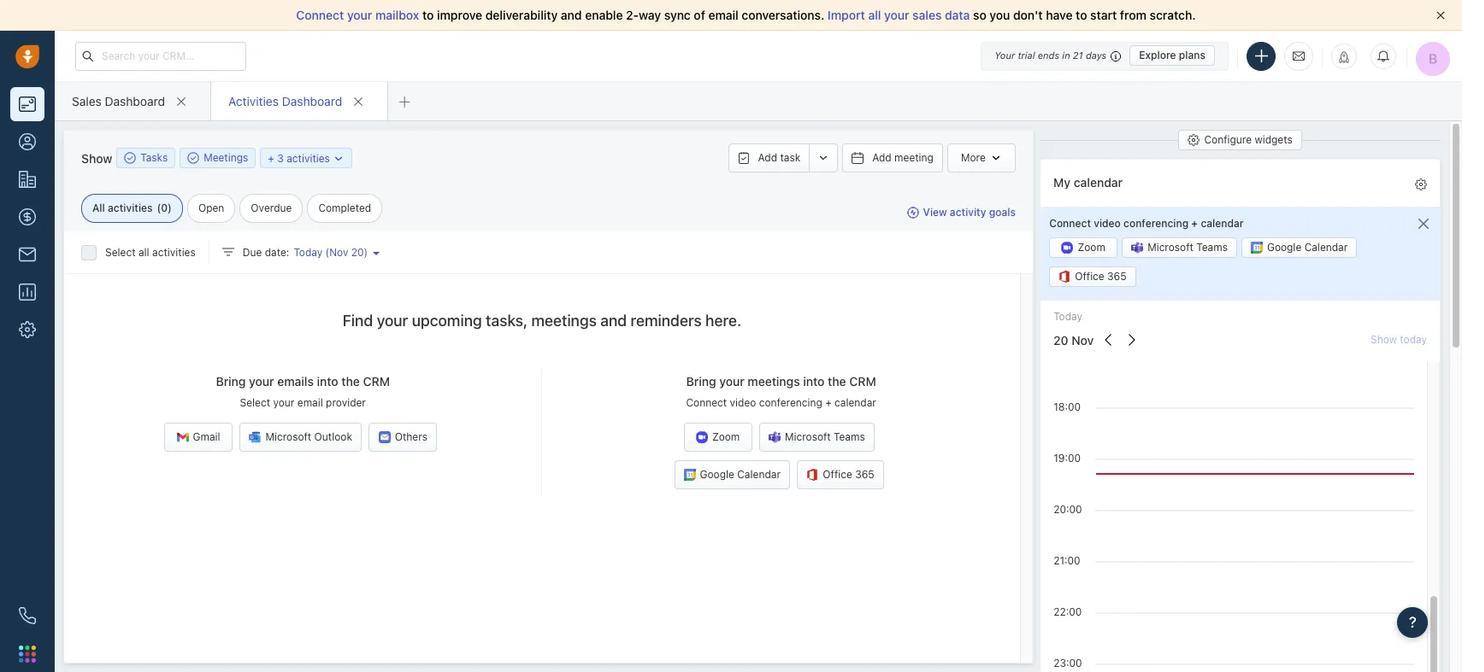 Task type: describe. For each thing, give the bounding box(es) containing it.
google calendar button for the bottommost office 365 button
[[674, 461, 790, 490]]

into for emails
[[317, 375, 338, 389]]

office for the right office 365 button
[[1075, 271, 1104, 283]]

1 vertical spatial activities
[[108, 202, 153, 215]]

upcoming
[[412, 312, 482, 330]]

way
[[639, 8, 661, 22]]

2-
[[626, 8, 639, 22]]

widgets
[[1255, 133, 1293, 146]]

my calendar
[[1054, 175, 1123, 189]]

here.
[[705, 312, 741, 330]]

mailbox
[[375, 8, 419, 22]]

activities for 3
[[287, 152, 330, 165]]

view
[[923, 206, 947, 219]]

add task
[[758, 151, 801, 164]]

today for today ( nov 20 )
[[294, 246, 322, 259]]

1 vertical spatial google calendar
[[700, 469, 781, 482]]

close image
[[1436, 11, 1445, 20]]

sales dashboard
[[72, 94, 165, 108]]

find your upcoming tasks, meetings and reminders here.
[[343, 312, 741, 330]]

today ( nov 20 )
[[294, 246, 368, 259]]

0 vertical spatial all
[[868, 8, 881, 22]]

start
[[1090, 8, 1117, 22]]

explore plans link
[[1130, 45, 1215, 66]]

dashboard for sales dashboard
[[105, 94, 165, 108]]

20:00
[[1054, 503, 1082, 516]]

conversations.
[[742, 8, 824, 22]]

22:00
[[1054, 606, 1082, 619]]

1 horizontal spatial office 365 button
[[1049, 267, 1136, 288]]

you
[[990, 8, 1010, 22]]

23:00
[[1054, 657, 1082, 670]]

reminders
[[631, 312, 702, 330]]

1 vertical spatial calendar
[[1201, 217, 1244, 230]]

21:00
[[1054, 555, 1080, 567]]

activities
[[228, 94, 279, 108]]

dashboard for activities dashboard
[[282, 94, 342, 108]]

meeting
[[894, 151, 934, 164]]

freshworks switcher image
[[19, 646, 36, 663]]

tasks,
[[486, 312, 528, 330]]

0 horizontal spatial nov
[[329, 246, 348, 259]]

in
[[1062, 50, 1070, 61]]

down image
[[333, 153, 345, 165]]

20 nov
[[1054, 333, 1094, 348]]

microsoft for bring your emails into the crm
[[265, 431, 311, 444]]

1 vertical spatial nov
[[1072, 333, 1094, 348]]

from
[[1120, 8, 1147, 22]]

zoom button for the bottommost office 365 button
[[684, 424, 752, 453]]

configure widgets button
[[1179, 130, 1302, 150]]

microsoft teams for the bottommost office 365 button
[[785, 431, 865, 444]]

into for meetings
[[803, 375, 825, 389]]

days
[[1086, 50, 1107, 61]]

your for bring your emails into the crm select your email provider
[[249, 375, 274, 389]]

zoom for the bottommost office 365 button
[[712, 431, 740, 444]]

office 365 for the right office 365 button
[[1075, 271, 1127, 283]]

0 vertical spatial and
[[561, 8, 582, 22]]

+ 3 activities
[[268, 152, 330, 165]]

add meeting button
[[842, 144, 943, 173]]

1 horizontal spatial email
[[708, 8, 739, 22]]

completed
[[318, 202, 371, 215]]

data
[[945, 8, 970, 22]]

3
[[277, 152, 284, 165]]

365 for the bottommost office 365 button
[[855, 469, 874, 482]]

ends
[[1038, 50, 1060, 61]]

show
[[81, 151, 112, 165]]

don't
[[1013, 8, 1043, 22]]

0 vertical spatial calendar
[[1074, 175, 1123, 189]]

Search your CRM... text field
[[75, 41, 246, 71]]

0 horizontal spatial select
[[105, 246, 136, 259]]

explore
[[1139, 49, 1176, 62]]

what's new image
[[1338, 51, 1350, 63]]

0 vertical spatial meetings
[[531, 312, 597, 330]]

bring for bring your meetings into the crm
[[686, 375, 716, 389]]

view activity goals
[[923, 206, 1016, 219]]

more
[[961, 151, 986, 164]]

import
[[828, 8, 865, 22]]

trial
[[1018, 50, 1035, 61]]

import all your sales data link
[[828, 8, 973, 22]]

open
[[198, 202, 224, 215]]

office 365 for the bottommost office 365 button
[[823, 469, 874, 482]]

add for add task
[[758, 151, 777, 164]]

365 for the right office 365 button
[[1107, 271, 1127, 283]]

due
[[243, 246, 262, 259]]

others
[[395, 431, 427, 444]]

19:00
[[1054, 452, 1081, 465]]

connect inside "bring your meetings into the crm connect video conferencing + calendar"
[[686, 397, 727, 410]]

2 horizontal spatial microsoft
[[1148, 241, 1194, 254]]

1 horizontal spatial (
[[325, 246, 329, 259]]

task
[[780, 151, 801, 164]]

add task button
[[728, 144, 809, 173]]

microsoft teams button for the right office 365 button
[[1122, 238, 1237, 259]]

bring your emails into the crm select your email provider
[[216, 375, 390, 410]]

1 vertical spatial all
[[138, 246, 149, 259]]

1 to from the left
[[422, 8, 434, 22]]

bring for bring your emails into the crm
[[216, 375, 246, 389]]

configure
[[1204, 133, 1252, 146]]

+ inside button
[[268, 152, 274, 165]]

video inside "bring your meetings into the crm connect video conferencing + calendar"
[[730, 397, 756, 410]]

google calendar button for the right office 365 button
[[1241, 238, 1357, 259]]

provider
[[326, 397, 366, 410]]

connect your mailbox link
[[296, 8, 422, 22]]

+ 3 activities link
[[268, 150, 345, 166]]

all activities ( 0 )
[[92, 202, 172, 215]]

calendar for the right office 365 button
[[1304, 241, 1348, 254]]

18:00
[[1054, 401, 1081, 414]]

sync
[[664, 8, 691, 22]]



Task type: vqa. For each thing, say whether or not it's contained in the screenshot.
products for $ 5,600
no



Task type: locate. For each thing, give the bounding box(es) containing it.
microsoft teams
[[1148, 241, 1228, 254], [785, 431, 865, 444]]

0 vertical spatial google calendar
[[1267, 241, 1348, 254]]

0 vertical spatial microsoft teams
[[1148, 241, 1228, 254]]

2 vertical spatial calendar
[[835, 397, 876, 410]]

zoom for the right office 365 button
[[1078, 241, 1105, 254]]

conferencing inside "bring your meetings into the crm connect video conferencing + calendar"
[[759, 397, 822, 410]]

microsoft teams down connect video conferencing + calendar
[[1148, 241, 1228, 254]]

add meeting
[[872, 151, 934, 164]]

meetings
[[531, 312, 597, 330], [748, 375, 800, 389]]

1 vertical spatial 365
[[855, 469, 874, 482]]

0 vertical spatial select
[[105, 246, 136, 259]]

( down completed
[[325, 246, 329, 259]]

1 horizontal spatial microsoft teams button
[[1122, 238, 1237, 259]]

to right mailbox
[[422, 8, 434, 22]]

all down the all activities ( 0 )
[[138, 246, 149, 259]]

0 vertical spatial video
[[1094, 217, 1121, 230]]

0 vertical spatial calendar
[[1304, 241, 1348, 254]]

1 bring from the left
[[216, 375, 246, 389]]

add inside button
[[872, 151, 892, 164]]

0 horizontal spatial 365
[[855, 469, 874, 482]]

and left enable
[[561, 8, 582, 22]]

teams for the bottommost office 365 button
[[834, 431, 865, 444]]

select up microsoft outlook button
[[240, 397, 270, 410]]

your down here.
[[719, 375, 744, 389]]

email down emails
[[297, 397, 323, 410]]

20 up 18:00
[[1054, 333, 1068, 348]]

nov down completed
[[329, 246, 348, 259]]

1 into from the left
[[317, 375, 338, 389]]

and
[[561, 8, 582, 22], [600, 312, 627, 330]]

select all activities
[[105, 246, 196, 259]]

microsoft inside button
[[265, 431, 311, 444]]

1 horizontal spatial microsoft
[[785, 431, 831, 444]]

2 horizontal spatial calendar
[[1201, 217, 1244, 230]]

sales
[[912, 8, 942, 22]]

into
[[317, 375, 338, 389], [803, 375, 825, 389]]

bring your meetings into the crm connect video conferencing + calendar
[[686, 375, 876, 410]]

2 horizontal spatial +
[[1191, 217, 1198, 230]]

0 horizontal spatial +
[[268, 152, 274, 165]]

1 vertical spatial calendar
[[737, 469, 781, 482]]

0 horizontal spatial to
[[422, 8, 434, 22]]

) down completed
[[364, 246, 368, 259]]

0 horizontal spatial email
[[297, 397, 323, 410]]

your right find
[[377, 312, 408, 330]]

the for meetings
[[828, 375, 846, 389]]

microsoft outlook button
[[240, 424, 362, 453]]

1 vertical spatial zoom
[[712, 431, 740, 444]]

(
[[157, 202, 161, 215], [325, 246, 329, 259]]

dashboard up + 3 activities button
[[282, 94, 342, 108]]

video
[[1094, 217, 1121, 230], [730, 397, 756, 410]]

your down emails
[[273, 397, 294, 410]]

1 horizontal spatial add
[[872, 151, 892, 164]]

outlook
[[314, 431, 352, 444]]

activity
[[950, 206, 986, 219]]

nov
[[329, 246, 348, 259], [1072, 333, 1094, 348]]

add left task on the right top of the page
[[758, 151, 777, 164]]

1 horizontal spatial calendar
[[1074, 175, 1123, 189]]

your
[[995, 50, 1015, 61]]

send email image
[[1293, 49, 1305, 63]]

0 horizontal spatial crm
[[363, 375, 390, 389]]

deliverability
[[485, 8, 558, 22]]

microsoft teams button down "bring your meetings into the crm connect video conferencing + calendar"
[[759, 424, 874, 453]]

0 horizontal spatial dashboard
[[105, 94, 165, 108]]

phone element
[[10, 599, 44, 634]]

today right date:
[[294, 246, 322, 259]]

) for all activities ( 0 )
[[168, 202, 172, 215]]

your trial ends in 21 days
[[995, 50, 1107, 61]]

activities inside button
[[287, 152, 330, 165]]

connect down my
[[1049, 217, 1091, 230]]

explore plans
[[1139, 49, 1206, 62]]

1 horizontal spatial dashboard
[[282, 94, 342, 108]]

calendar for the bottommost office 365 button
[[737, 469, 781, 482]]

zoom down "bring your meetings into the crm connect video conferencing + calendar"
[[712, 431, 740, 444]]

bring down here.
[[686, 375, 716, 389]]

the inside "bring your meetings into the crm connect video conferencing + calendar"
[[828, 375, 846, 389]]

connect for connect your mailbox to improve deliverability and enable 2-way sync of email conversations. import all your sales data so you don't have to start from scratch.
[[296, 8, 344, 22]]

microsoft teams for the right office 365 button
[[1148, 241, 1228, 254]]

microsoft teams down "bring your meetings into the crm connect video conferencing + calendar"
[[785, 431, 865, 444]]

1 horizontal spatial crm
[[849, 375, 876, 389]]

activities right all
[[108, 202, 153, 215]]

office 365
[[1075, 271, 1127, 283], [823, 469, 874, 482]]

0 horizontal spatial office 365 button
[[797, 461, 884, 490]]

0 horizontal spatial microsoft teams
[[785, 431, 865, 444]]

microsoft teams button for the bottommost office 365 button
[[759, 424, 874, 453]]

0 horizontal spatial and
[[561, 8, 582, 22]]

0 vertical spatial google calendar button
[[1241, 238, 1357, 259]]

1 vertical spatial conferencing
[[759, 397, 822, 410]]

20
[[351, 246, 364, 259], [1054, 333, 1068, 348]]

office
[[1075, 271, 1104, 283], [823, 469, 852, 482]]

your left emails
[[249, 375, 274, 389]]

0 vertical spatial teams
[[1196, 241, 1228, 254]]

0 horizontal spatial google calendar
[[700, 469, 781, 482]]

my
[[1054, 175, 1071, 189]]

office 365 button
[[1049, 267, 1136, 288], [797, 461, 884, 490]]

overdue
[[251, 202, 292, 215]]

1 horizontal spatial )
[[364, 246, 368, 259]]

) left open
[[168, 202, 172, 215]]

0 vertical spatial email
[[708, 8, 739, 22]]

bring up gmail on the left of page
[[216, 375, 246, 389]]

calendar
[[1304, 241, 1348, 254], [737, 469, 781, 482]]

2 add from the left
[[872, 151, 892, 164]]

activities for all
[[152, 246, 196, 259]]

your inside "bring your meetings into the crm connect video conferencing + calendar"
[[719, 375, 744, 389]]

have
[[1046, 8, 1073, 22]]

1 vertical spatial and
[[600, 312, 627, 330]]

microsoft outlook
[[265, 431, 352, 444]]

others button
[[369, 424, 437, 453]]

bring inside "bring your meetings into the crm connect video conferencing + calendar"
[[686, 375, 716, 389]]

the for emails
[[341, 375, 360, 389]]

today up 20 nov
[[1054, 311, 1082, 324]]

0 horizontal spatial conferencing
[[759, 397, 822, 410]]

0 vertical spatial activities
[[287, 152, 330, 165]]

1 horizontal spatial to
[[1076, 8, 1087, 22]]

of
[[694, 8, 705, 22]]

google for the right office 365 button
[[1267, 241, 1302, 254]]

0 horizontal spatial bring
[[216, 375, 246, 389]]

0 vertical spatial zoom
[[1078, 241, 1105, 254]]

1 vertical spatial 20
[[1054, 333, 1068, 348]]

1 crm from the left
[[363, 375, 390, 389]]

0 vertical spatial nov
[[329, 246, 348, 259]]

microsoft teams button
[[1122, 238, 1237, 259], [759, 424, 874, 453]]

activities dashboard
[[228, 94, 342, 108]]

add for add meeting
[[872, 151, 892, 164]]

0 vertical spatial conferencing
[[1124, 217, 1189, 230]]

connect left mailbox
[[296, 8, 344, 22]]

2 vertical spatial activities
[[152, 246, 196, 259]]

tasks
[[141, 152, 168, 165]]

emails
[[277, 375, 314, 389]]

0 horizontal spatial zoom
[[712, 431, 740, 444]]

2 to from the left
[[1076, 8, 1087, 22]]

1 vertical spatial +
[[1191, 217, 1198, 230]]

2 bring from the left
[[686, 375, 716, 389]]

plans
[[1179, 49, 1206, 62]]

1 vertical spatial google
[[700, 469, 734, 482]]

microsoft teams button down connect video conferencing + calendar
[[1122, 238, 1237, 259]]

microsoft down connect video conferencing + calendar
[[1148, 241, 1194, 254]]

1 vertical spatial select
[[240, 397, 270, 410]]

1 vertical spatial office 365
[[823, 469, 874, 482]]

365
[[1107, 271, 1127, 283], [855, 469, 874, 482]]

the
[[341, 375, 360, 389], [828, 375, 846, 389]]

office for the bottommost office 365 button
[[823, 469, 852, 482]]

21
[[1073, 50, 1083, 61]]

all right import
[[868, 8, 881, 22]]

teams down "bring your meetings into the crm connect video conferencing + calendar"
[[834, 431, 865, 444]]

1 horizontal spatial google calendar
[[1267, 241, 1348, 254]]

zoom down connect video conferencing + calendar
[[1078, 241, 1105, 254]]

0 vertical spatial office 365 button
[[1049, 267, 1136, 288]]

0 vertical spatial )
[[168, 202, 172, 215]]

sales
[[72, 94, 102, 108]]

microsoft left outlook
[[265, 431, 311, 444]]

0 horizontal spatial today
[[294, 246, 322, 259]]

1 horizontal spatial meetings
[[748, 375, 800, 389]]

1 horizontal spatial google
[[1267, 241, 1302, 254]]

)
[[168, 202, 172, 215], [364, 246, 368, 259]]

enable
[[585, 8, 623, 22]]

crm inside "bring your meetings into the crm connect video conferencing + calendar"
[[849, 375, 876, 389]]

google for the bottommost office 365 button
[[700, 469, 734, 482]]

0 horizontal spatial (
[[157, 202, 161, 215]]

bring inside bring your emails into the crm select your email provider
[[216, 375, 246, 389]]

1 horizontal spatial today
[[1054, 311, 1082, 324]]

1 horizontal spatial video
[[1094, 217, 1121, 230]]

activities right 3
[[287, 152, 330, 165]]

so
[[973, 8, 986, 22]]

improve
[[437, 8, 482, 22]]

( up select all activities
[[157, 202, 161, 215]]

to left start
[[1076, 8, 1087, 22]]

your for bring your meetings into the crm connect video conferencing + calendar
[[719, 375, 744, 389]]

your for connect your mailbox to improve deliverability and enable 2-way sync of email conversations. import all your sales data so you don't have to start from scratch.
[[347, 8, 372, 22]]

+
[[268, 152, 274, 165], [1191, 217, 1198, 230], [825, 397, 832, 410]]

connect
[[296, 8, 344, 22], [1049, 217, 1091, 230], [686, 397, 727, 410]]

1 horizontal spatial into
[[803, 375, 825, 389]]

microsoft for bring your meetings into the crm
[[785, 431, 831, 444]]

1 horizontal spatial and
[[600, 312, 627, 330]]

google calendar
[[1267, 241, 1348, 254], [700, 469, 781, 482]]

video down my calendar
[[1094, 217, 1121, 230]]

1 horizontal spatial conferencing
[[1124, 217, 1189, 230]]

all
[[868, 8, 881, 22], [138, 246, 149, 259]]

1 add from the left
[[758, 151, 777, 164]]

0 horizontal spatial meetings
[[531, 312, 597, 330]]

your for find your upcoming tasks, meetings and reminders here.
[[377, 312, 408, 330]]

video down here.
[[730, 397, 756, 410]]

your
[[347, 8, 372, 22], [884, 8, 909, 22], [377, 312, 408, 330], [249, 375, 274, 389], [719, 375, 744, 389], [273, 397, 294, 410]]

0 vertical spatial connect
[[296, 8, 344, 22]]

all
[[92, 202, 105, 215]]

teams down connect video conferencing + calendar
[[1196, 241, 1228, 254]]

crm inside bring your emails into the crm select your email provider
[[363, 375, 390, 389]]

1 vertical spatial office
[[823, 469, 852, 482]]

dashboard right sales
[[105, 94, 165, 108]]

0 horizontal spatial 20
[[351, 246, 364, 259]]

1 horizontal spatial 20
[[1054, 333, 1068, 348]]

2 vertical spatial connect
[[686, 397, 727, 410]]

1 the from the left
[[341, 375, 360, 389]]

gmail button
[[164, 424, 233, 453]]

into inside "bring your meetings into the crm connect video conferencing + calendar"
[[803, 375, 825, 389]]

1 vertical spatial office 365 button
[[797, 461, 884, 490]]

zoom button for the right office 365 button
[[1049, 238, 1118, 259]]

1 horizontal spatial select
[[240, 397, 270, 410]]

view activity goals link
[[907, 206, 1016, 220]]

select inside bring your emails into the crm select your email provider
[[240, 397, 270, 410]]

activities down 0
[[152, 246, 196, 259]]

zoom
[[1078, 241, 1105, 254], [712, 431, 740, 444]]

2 the from the left
[[828, 375, 846, 389]]

phone image
[[19, 608, 36, 625]]

0 horizontal spatial add
[[758, 151, 777, 164]]

the inside bring your emails into the crm select your email provider
[[341, 375, 360, 389]]

1 horizontal spatial calendar
[[1304, 241, 1348, 254]]

today for today
[[1054, 311, 1082, 324]]

1 horizontal spatial all
[[868, 8, 881, 22]]

1 horizontal spatial office 365
[[1075, 271, 1127, 283]]

1 vertical spatial microsoft teams
[[785, 431, 865, 444]]

nov up 18:00
[[1072, 333, 1094, 348]]

and left reminders on the top
[[600, 312, 627, 330]]

0 horizontal spatial zoom button
[[684, 424, 752, 453]]

connect for connect video conferencing + calendar
[[1049, 217, 1091, 230]]

date:
[[265, 246, 289, 259]]

email right of on the left top
[[708, 8, 739, 22]]

add left meeting
[[872, 151, 892, 164]]

connect video conferencing + calendar
[[1049, 217, 1244, 230]]

find
[[343, 312, 373, 330]]

0 horizontal spatial teams
[[834, 431, 865, 444]]

configure widgets
[[1204, 133, 1293, 146]]

microsoft down "bring your meetings into the crm connect video conferencing + calendar"
[[785, 431, 831, 444]]

1 vertical spatial microsoft teams button
[[759, 424, 874, 453]]

1 vertical spatial video
[[730, 397, 756, 410]]

dashboard
[[105, 94, 165, 108], [282, 94, 342, 108]]

0 vertical spatial zoom button
[[1049, 238, 1118, 259]]

2 into from the left
[[803, 375, 825, 389]]

1 horizontal spatial zoom
[[1078, 241, 1105, 254]]

2 crm from the left
[[849, 375, 876, 389]]

teams
[[1196, 241, 1228, 254], [834, 431, 865, 444]]

connect your mailbox to improve deliverability and enable 2-way sync of email conversations. import all your sales data so you don't have to start from scratch.
[[296, 8, 1196, 22]]

into inside bring your emails into the crm select your email provider
[[317, 375, 338, 389]]

20 down completed
[[351, 246, 364, 259]]

0 horizontal spatial office 365
[[823, 469, 874, 482]]

+ 3 activities button
[[260, 148, 352, 168]]

crm for bring your emails into the crm
[[363, 375, 390, 389]]

1 vertical spatial teams
[[834, 431, 865, 444]]

1 horizontal spatial connect
[[686, 397, 727, 410]]

2 dashboard from the left
[[282, 94, 342, 108]]

teams for the right office 365 button
[[1196, 241, 1228, 254]]

connect down here.
[[686, 397, 727, 410]]

1 horizontal spatial office
[[1075, 271, 1104, 283]]

meetings
[[204, 152, 248, 165]]

zoom button down "bring your meetings into the crm connect video conferencing + calendar"
[[684, 424, 752, 453]]

1 dashboard from the left
[[105, 94, 165, 108]]

1 vertical spatial meetings
[[748, 375, 800, 389]]

scratch.
[[1150, 8, 1196, 22]]

1 vertical spatial zoom button
[[684, 424, 752, 453]]

select down the all activities ( 0 )
[[105, 246, 136, 259]]

) for today ( nov 20 )
[[364, 246, 368, 259]]

0
[[161, 202, 168, 215]]

crm for bring your meetings into the crm
[[849, 375, 876, 389]]

your left the sales
[[884, 8, 909, 22]]

bring
[[216, 375, 246, 389], [686, 375, 716, 389]]

calendar inside "bring your meetings into the crm connect video conferencing + calendar"
[[835, 397, 876, 410]]

1 horizontal spatial teams
[[1196, 241, 1228, 254]]

email inside bring your emails into the crm select your email provider
[[297, 397, 323, 410]]

+ inside "bring your meetings into the crm connect video conferencing + calendar"
[[825, 397, 832, 410]]

0 horizontal spatial calendar
[[835, 397, 876, 410]]

1 horizontal spatial +
[[825, 397, 832, 410]]

activities
[[287, 152, 330, 165], [108, 202, 153, 215], [152, 246, 196, 259]]

1 vertical spatial connect
[[1049, 217, 1091, 230]]

add inside button
[[758, 151, 777, 164]]

0 vertical spatial 20
[[351, 246, 364, 259]]

meetings inside "bring your meetings into the crm connect video conferencing + calendar"
[[748, 375, 800, 389]]

due date:
[[243, 246, 289, 259]]

zoom button down my calendar
[[1049, 238, 1118, 259]]

your left mailbox
[[347, 8, 372, 22]]

gmail
[[193, 431, 220, 444]]

goals
[[989, 206, 1016, 219]]



